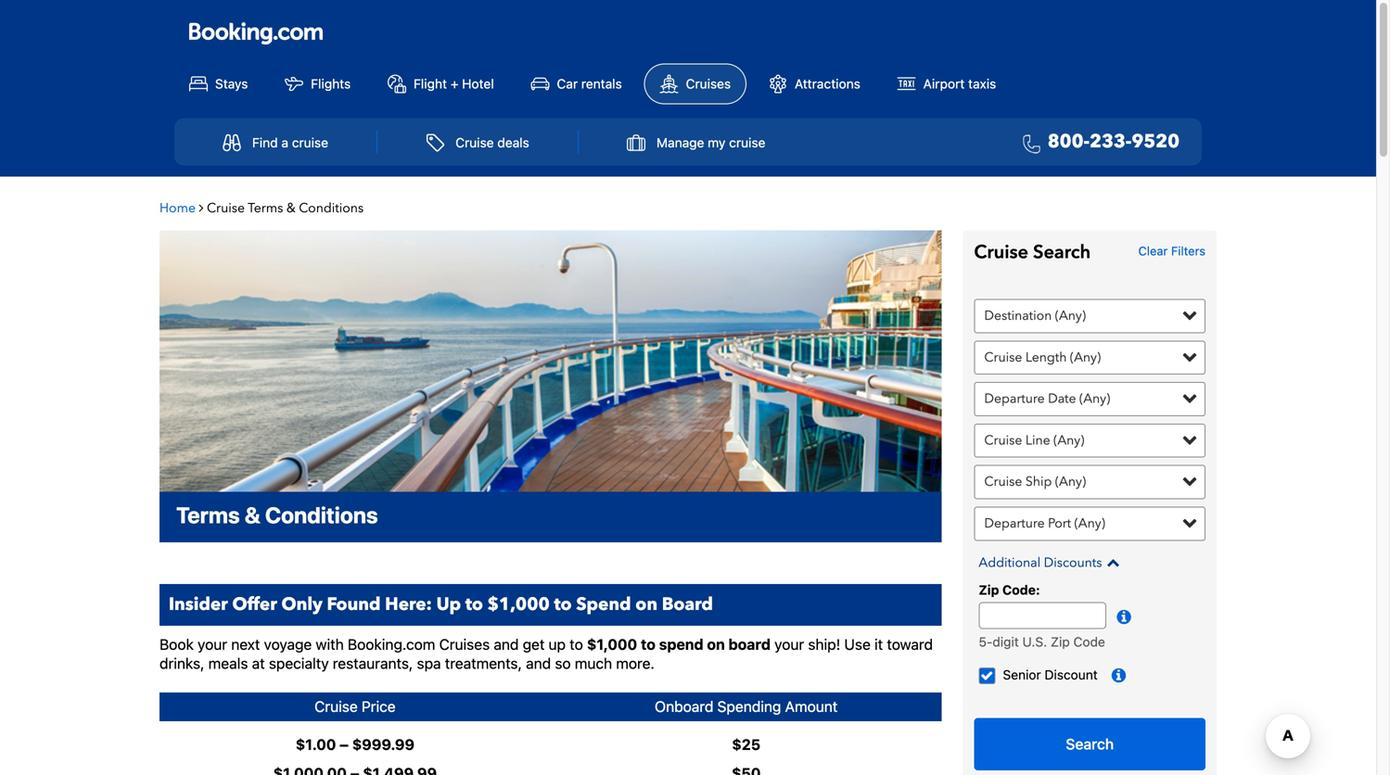 Task type: locate. For each thing, give the bounding box(es) containing it.
departure up cruise line ( any )
[[985, 390, 1045, 408]]

resident discount information image
[[1117, 609, 1138, 628]]

any right port
[[1079, 515, 1102, 532]]

0 vertical spatial terms
[[248, 199, 283, 217]]

board
[[662, 593, 713, 617]]

offer
[[232, 593, 277, 617]]

zip
[[979, 582, 999, 598], [1051, 634, 1070, 650]]

your
[[198, 636, 227, 653], [775, 636, 804, 653]]

any right length in the top of the page
[[1074, 349, 1097, 366]]

cruise inside travel menu navigation
[[456, 135, 494, 150]]

cruise up the – in the left bottom of the page
[[315, 698, 358, 716]]

much
[[575, 655, 612, 673]]

$1,000 up get
[[488, 593, 550, 617]]

to right the up
[[465, 593, 483, 617]]

( right ship
[[1055, 473, 1059, 491]]

departure up additional
[[985, 515, 1045, 532]]

spend
[[576, 593, 631, 617]]

cruise left deals
[[456, 135, 494, 150]]

cruise right a
[[292, 135, 328, 150]]

onboard
[[655, 698, 714, 716]]

here:
[[385, 593, 432, 617]]

cruise left "line"
[[985, 432, 1023, 449]]

0 horizontal spatial your
[[198, 636, 227, 653]]

800-233-9520 link
[[1015, 129, 1180, 156]]

0 vertical spatial and
[[494, 636, 519, 653]]

terms up insider
[[176, 502, 240, 528]]

conditions
[[299, 199, 364, 217], [265, 502, 378, 528]]

( right port
[[1075, 515, 1079, 532]]

search down the discount
[[1066, 735, 1114, 753]]

conditions up only on the left
[[265, 502, 378, 528]]

cruise line ( any )
[[985, 432, 1085, 449]]

cruises up manage my cruise
[[686, 76, 731, 91]]

flight
[[414, 76, 447, 91]]

cruise inside the find a cruise link
[[292, 135, 328, 150]]

ship
[[1026, 473, 1052, 491]]

departure for departure date
[[985, 390, 1045, 408]]

$1.00
[[296, 736, 336, 754]]

1 horizontal spatial cruise
[[729, 135, 766, 150]]

0 vertical spatial cruises
[[686, 76, 731, 91]]

any right ship
[[1059, 473, 1082, 491]]

port
[[1048, 515, 1071, 532]]

0 vertical spatial search
[[1033, 240, 1091, 265]]

terms & conditions
[[176, 502, 378, 528]]

1 horizontal spatial zip
[[1051, 634, 1070, 650]]

1 horizontal spatial your
[[775, 636, 804, 653]]

( for port
[[1075, 515, 1079, 532]]

cruise for cruise length ( any )
[[985, 349, 1023, 366]]

1 horizontal spatial and
[[526, 655, 551, 673]]

( right length in the top of the page
[[1070, 349, 1074, 366]]

code:
[[1003, 582, 1040, 598]]

) right ship
[[1082, 473, 1086, 491]]

) for cruise length ( any )
[[1097, 349, 1101, 366]]

cruise ship ( any )
[[985, 473, 1086, 491]]

cruise price
[[315, 698, 396, 716]]

) up chevron up image
[[1102, 515, 1105, 532]]

2 your from the left
[[775, 636, 804, 653]]

1 vertical spatial departure
[[985, 515, 1045, 532]]

your up meals
[[198, 636, 227, 653]]

0 vertical spatial conditions
[[299, 199, 364, 217]]

specialty
[[269, 655, 329, 673]]

any for cruise line
[[1058, 432, 1081, 449]]

on
[[636, 593, 658, 617], [707, 636, 725, 653]]

( right "line"
[[1054, 432, 1058, 449]]

1 vertical spatial search
[[1066, 735, 1114, 753]]

flights
[[311, 76, 351, 91]]

2 cruise from the left
[[729, 135, 766, 150]]

terms right angle right icon on the left top of the page
[[248, 199, 283, 217]]

to
[[465, 593, 483, 617], [554, 593, 572, 617], [570, 636, 583, 653], [641, 636, 656, 653]]

and down get
[[526, 655, 551, 673]]

u.s.
[[1023, 634, 1047, 650]]

+
[[451, 76, 459, 91]]

on left board
[[707, 636, 725, 653]]

senior discount information image
[[1112, 667, 1132, 686]]

departure for departure port
[[985, 515, 1045, 532]]

departure
[[985, 390, 1045, 408], [985, 515, 1045, 532]]

0 vertical spatial &
[[286, 199, 296, 217]]

any up length in the top of the page
[[1059, 307, 1082, 325]]

1 vertical spatial &
[[245, 502, 260, 528]]

0 horizontal spatial on
[[636, 593, 658, 617]]

$1,000 up much
[[587, 636, 637, 653]]

& up 'offer'
[[245, 502, 260, 528]]

1 vertical spatial on
[[707, 636, 725, 653]]

1 cruise from the left
[[292, 135, 328, 150]]

zip right 'u.s.'
[[1051, 634, 1070, 650]]

on left the board on the bottom of page
[[636, 593, 658, 617]]

stays link
[[174, 65, 263, 104]]

1 horizontal spatial on
[[707, 636, 725, 653]]

0 horizontal spatial &
[[245, 502, 260, 528]]

1 horizontal spatial &
[[286, 199, 296, 217]]

conditions down find a cruise
[[299, 199, 364, 217]]

toward
[[887, 636, 933, 653]]

and inside your ship! use it toward drinks, meals at specialty restaurants, spa treatments, and so much more.
[[526, 655, 551, 673]]

clear filters
[[1139, 244, 1206, 258]]

1 vertical spatial and
[[526, 655, 551, 673]]

booking.com
[[348, 636, 435, 653]]

car rentals link
[[516, 65, 637, 104]]

rentals
[[581, 76, 622, 91]]

cruise for cruise line ( any )
[[985, 432, 1023, 449]]

(
[[1055, 307, 1059, 325], [1070, 349, 1074, 366], [1080, 390, 1084, 408], [1054, 432, 1058, 449], [1055, 473, 1059, 491], [1075, 515, 1079, 532]]

cruise left length in the top of the page
[[985, 349, 1023, 366]]

5-
[[979, 634, 993, 650]]

0 horizontal spatial cruises
[[439, 636, 490, 653]]

cruise deals link
[[406, 125, 550, 161]]

use
[[845, 636, 871, 653]]

filters
[[1171, 244, 1206, 258]]

233-
[[1090, 129, 1132, 154]]

your ship! use it toward drinks, meals at specialty restaurants, spa treatments, and so much more.
[[160, 636, 933, 673]]

deals
[[498, 135, 529, 150]]

and left get
[[494, 636, 519, 653]]

search up destination ( any )
[[1033, 240, 1091, 265]]

2 departure from the top
[[985, 515, 1045, 532]]

any
[[1059, 307, 1082, 325], [1074, 349, 1097, 366], [1084, 390, 1107, 408], [1058, 432, 1081, 449], [1059, 473, 1082, 491], [1079, 515, 1102, 532]]

( for length
[[1070, 349, 1074, 366]]

find a cruise
[[252, 135, 328, 150]]

1 horizontal spatial $1,000
[[587, 636, 637, 653]]

terms
[[248, 199, 283, 217], [176, 502, 240, 528]]

cruises
[[686, 76, 731, 91], [439, 636, 490, 653]]

0 horizontal spatial zip
[[979, 582, 999, 598]]

cruises up treatments,
[[439, 636, 490, 653]]

( right date
[[1080, 390, 1084, 408]]

and
[[494, 636, 519, 653], [526, 655, 551, 673]]

0 vertical spatial departure
[[985, 390, 1045, 408]]

Zip Code: text field
[[979, 603, 1106, 629]]

cruise inside the manage my cruise dropdown button
[[729, 135, 766, 150]]

None search field
[[963, 231, 1217, 775]]

book your next voyage with booking.com cruises and get up to $1,000 to spend on board
[[160, 636, 771, 653]]

1 departure from the top
[[985, 390, 1045, 408]]

date
[[1048, 390, 1076, 408]]

) right date
[[1107, 390, 1110, 408]]

cruise for cruise search
[[974, 240, 1029, 265]]

destination
[[985, 307, 1052, 325]]

any right date
[[1084, 390, 1107, 408]]

) right length in the top of the page
[[1097, 349, 1101, 366]]

1 vertical spatial cruises
[[439, 636, 490, 653]]

) for cruise ship ( any )
[[1082, 473, 1086, 491]]

cruise left ship
[[985, 473, 1023, 491]]

cruise up "destination" on the top of page
[[974, 240, 1029, 265]]

any right "line"
[[1058, 432, 1081, 449]]

$1,000
[[488, 593, 550, 617], [587, 636, 637, 653]]

any for cruise length
[[1074, 349, 1097, 366]]

cruise right angle right icon on the left top of the page
[[207, 199, 245, 217]]

insider
[[169, 593, 228, 617]]

& down find a cruise
[[286, 199, 296, 217]]

found
[[327, 593, 381, 617]]

home
[[160, 199, 196, 217]]

any for departure port
[[1079, 515, 1102, 532]]

1 vertical spatial terms
[[176, 502, 240, 528]]

) right "line"
[[1081, 432, 1085, 449]]

car rentals
[[557, 76, 622, 91]]

zip left code:
[[979, 582, 999, 598]]

&
[[286, 199, 296, 217], [245, 502, 260, 528]]

clear
[[1139, 244, 1168, 258]]

cruise right my
[[729, 135, 766, 150]]

cruise
[[456, 135, 494, 150], [207, 199, 245, 217], [974, 240, 1029, 265], [985, 349, 1023, 366], [985, 432, 1023, 449], [985, 473, 1023, 491], [315, 698, 358, 716]]

0 horizontal spatial cruise
[[292, 135, 328, 150]]

so
[[555, 655, 571, 673]]

flight + hotel
[[414, 76, 494, 91]]

voyage
[[264, 636, 312, 653]]

1 horizontal spatial cruises
[[686, 76, 731, 91]]

manage my cruise
[[657, 135, 766, 150]]

at
[[252, 655, 265, 673]]

0 vertical spatial $1,000
[[488, 593, 550, 617]]

your inside your ship! use it toward drinks, meals at specialty restaurants, spa treatments, and so much more.
[[775, 636, 804, 653]]

)
[[1082, 307, 1086, 325], [1097, 349, 1101, 366], [1107, 390, 1110, 408], [1081, 432, 1085, 449], [1082, 473, 1086, 491], [1102, 515, 1105, 532]]

your left ship! at the right of the page
[[775, 636, 804, 653]]

1 your from the left
[[198, 636, 227, 653]]



Task type: describe. For each thing, give the bounding box(es) containing it.
hotel
[[462, 76, 494, 91]]

discounts
[[1044, 554, 1102, 572]]

onboard spending amount
[[655, 698, 838, 716]]

cruise for cruise deals
[[456, 135, 494, 150]]

ship!
[[808, 636, 841, 653]]

cruise length ( any )
[[985, 349, 1101, 366]]

code
[[1074, 634, 1105, 650]]

cruise for cruise ship ( any )
[[985, 473, 1023, 491]]

taxis
[[968, 76, 996, 91]]

length
[[1026, 349, 1067, 366]]

next
[[231, 636, 260, 653]]

stays
[[215, 76, 248, 91]]

additional
[[979, 554, 1041, 572]]

0 horizontal spatial $1,000
[[488, 593, 550, 617]]

discount
[[1045, 667, 1098, 682]]

destination ( any )
[[985, 307, 1086, 325]]

1 horizontal spatial terms
[[248, 199, 283, 217]]

my
[[708, 135, 726, 150]]

cruise deals
[[456, 135, 529, 150]]

flights link
[[270, 65, 366, 104]]

manage my cruise button
[[607, 125, 786, 161]]

cruise search
[[974, 240, 1091, 265]]

cruise for cruise terms & conditions
[[207, 199, 245, 217]]

a
[[281, 135, 288, 150]]

restaurants,
[[333, 655, 413, 673]]

( for ship
[[1055, 473, 1059, 491]]

5-digit u.s. zip code
[[979, 634, 1105, 650]]

any for departure date
[[1084, 390, 1107, 408]]

800-233-9520
[[1048, 129, 1180, 154]]

) for cruise line ( any )
[[1081, 432, 1085, 449]]

airport taxis link
[[883, 65, 1011, 104]]

find
[[252, 135, 278, 150]]

additional discounts button
[[979, 554, 1210, 572]]

airport taxis
[[923, 76, 996, 91]]

zip code:
[[979, 582, 1040, 598]]

0 horizontal spatial and
[[494, 636, 519, 653]]

attractions
[[795, 76, 861, 91]]

cruises inside cruises link
[[686, 76, 731, 91]]

cruise for cruise price
[[315, 698, 358, 716]]

search link
[[974, 718, 1206, 771]]

car
[[557, 76, 578, 91]]

9520
[[1132, 129, 1180, 154]]

with
[[316, 636, 344, 653]]

) for departure date ( any )
[[1107, 390, 1110, 408]]

spend
[[659, 636, 704, 653]]

chevron up image
[[1102, 556, 1120, 569]]

cruises link
[[644, 64, 747, 104]]

( for date
[[1080, 390, 1084, 408]]

1 vertical spatial $1,000
[[587, 636, 637, 653]]

it
[[875, 636, 883, 653]]

terms & conditions image
[[160, 231, 942, 492]]

book
[[160, 636, 194, 653]]

flight + hotel link
[[373, 65, 509, 104]]

to up up
[[554, 593, 572, 617]]

( for line
[[1054, 432, 1058, 449]]

drinks,
[[160, 655, 205, 673]]

price
[[362, 698, 396, 716]]

to up more.
[[641, 636, 656, 653]]

spending
[[718, 698, 781, 716]]

line
[[1026, 432, 1051, 449]]

up
[[549, 636, 566, 653]]

1 vertical spatial zip
[[1051, 634, 1070, 650]]

) for departure port ( any )
[[1102, 515, 1105, 532]]

1 vertical spatial conditions
[[265, 502, 378, 528]]

airport
[[923, 76, 965, 91]]

senior discount
[[1003, 667, 1098, 682]]

any for cruise ship
[[1059, 473, 1082, 491]]

home link
[[160, 199, 199, 217]]

more.
[[616, 655, 655, 673]]

treatments,
[[445, 655, 522, 673]]

$1.00 – $999.99
[[296, 736, 415, 754]]

0 horizontal spatial terms
[[176, 502, 240, 528]]

to right up
[[570, 636, 583, 653]]

attractions link
[[754, 65, 875, 104]]

cruise for manage my cruise
[[729, 135, 766, 150]]

angle right image
[[199, 201, 204, 214]]

$25
[[732, 736, 761, 754]]

additional discounts
[[979, 554, 1102, 572]]

) up cruise length ( any )
[[1082, 307, 1086, 325]]

( right "destination" on the top of page
[[1055, 307, 1059, 325]]

0 vertical spatial on
[[636, 593, 658, 617]]

none search field containing cruise search
[[963, 231, 1217, 775]]

insider offer only found here: up to $1,000 to spend on board
[[169, 593, 713, 617]]

travel menu navigation
[[174, 118, 1202, 166]]

amount
[[785, 698, 838, 716]]

$999.99
[[352, 736, 415, 754]]

board
[[729, 636, 771, 653]]

digit
[[993, 634, 1019, 650]]

get
[[523, 636, 545, 653]]

0 vertical spatial zip
[[979, 582, 999, 598]]

booking.com home image
[[189, 21, 323, 46]]

cruise terms & conditions
[[207, 199, 364, 217]]

senior
[[1003, 667, 1041, 682]]

spa
[[417, 655, 441, 673]]

clear filters link
[[1139, 242, 1206, 261]]

cruise for find a cruise
[[292, 135, 328, 150]]

meals
[[208, 655, 248, 673]]



Task type: vqa. For each thing, say whether or not it's contained in the screenshot.
the topmost &
yes



